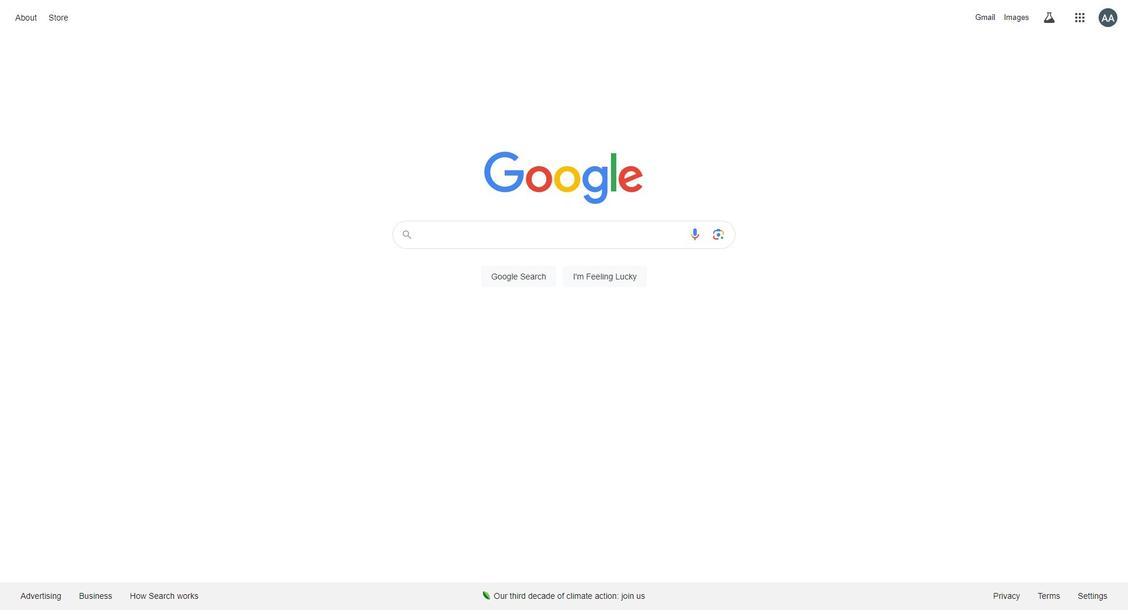 Task type: vqa. For each thing, say whether or not it's contained in the screenshot.
292 N Central Ave, Valley Stream, NY 11580
no



Task type: locate. For each thing, give the bounding box(es) containing it.
google image
[[484, 152, 644, 206]]

None search field
[[12, 217, 1117, 301]]

search by voice image
[[688, 227, 702, 242]]

search by image image
[[712, 227, 726, 242]]



Task type: describe. For each thing, give the bounding box(es) containing it.
search labs image
[[1043, 11, 1057, 25]]

Search text field
[[421, 222, 681, 249]]



